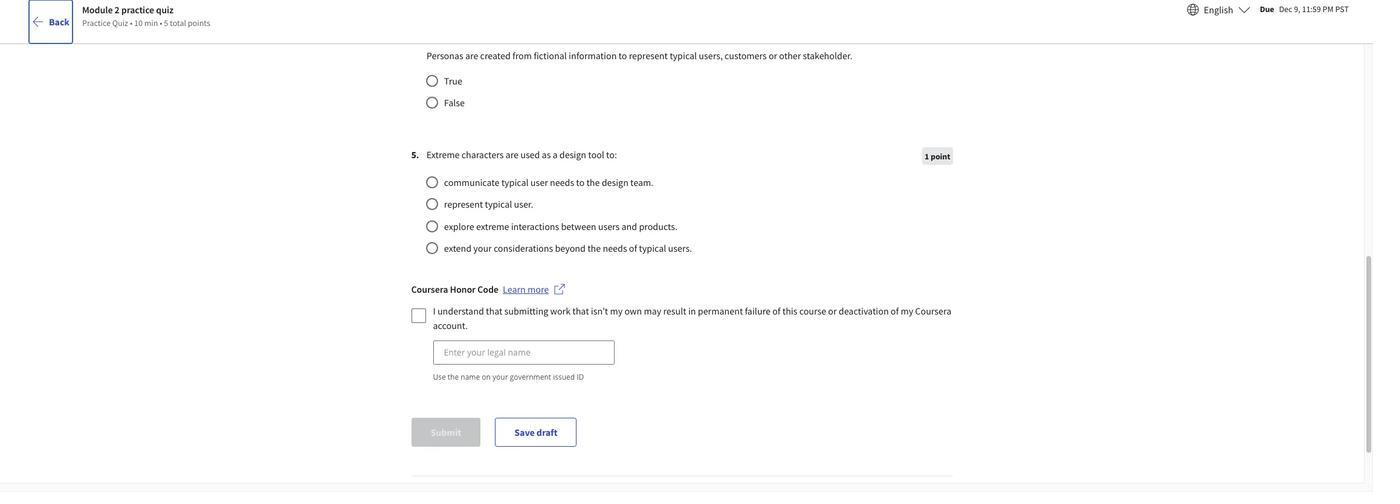 Task type: vqa. For each thing, say whether or not it's contained in the screenshot.
I
yes



Task type: describe. For each thing, give the bounding box(es) containing it.
11:59
[[1302, 3, 1321, 14]]

extreme
[[476, 220, 509, 232]]

use the name on your government issued id
[[433, 372, 584, 382]]

or inside personas are created from fictional information to represent typical users, customers or other stakeholder. group
[[769, 50, 777, 62]]

interactions
[[511, 220, 559, 232]]

2 that from the left
[[572, 305, 589, 317]]

0 vertical spatial coursera
[[411, 283, 448, 295]]

draft
[[537, 427, 558, 439]]

on
[[482, 372, 491, 382]]

pm
[[1323, 3, 1334, 14]]

module for module 2 practice quiz practice quiz • 10 min • 5 total points
[[82, 3, 113, 15]]

design for team.
[[602, 176, 628, 189]]

5 .
[[411, 149, 419, 161]]

typical up extreme
[[485, 198, 512, 210]]

false
[[444, 97, 465, 109]]

permanent
[[698, 305, 743, 317]]

personas
[[427, 50, 463, 62]]

honor
[[450, 283, 476, 295]]

stakeholder.
[[803, 50, 852, 62]]

coursera image
[[15, 10, 91, 29]]

are inside personas are created from fictional information to represent typical users, customers or other stakeholder. group
[[465, 50, 478, 62]]

0 horizontal spatial represent
[[444, 198, 483, 210]]

10
[[134, 17, 143, 28]]

users
[[598, 220, 620, 232]]

coursera inside 'i understand that submitting work that isn't my own may result in permanent failure of this course or deactivation of my coursera account.'
[[915, 305, 951, 317]]

explore
[[444, 220, 474, 232]]

may
[[644, 305, 661, 317]]

personas are created from fictional information to represent typical users, customers or other stakeholder. group containing personas are created from fictional information to represent typical users, customers or other stakeholder.
[[411, 24, 953, 110]]

1 horizontal spatial of
[[772, 305, 781, 317]]

id
[[577, 372, 584, 382]]

personas are created from fictional information to represent typical users, customers or other stakeholder.
[[427, 50, 860, 62]]

personas are created from fictional information to represent typical users, customers or other stakeholder. group containing true
[[425, 71, 883, 110]]

learn more
[[503, 283, 549, 295]]

other
[[779, 50, 801, 62]]

from
[[513, 50, 532, 62]]

5 inside module 2 practice quiz practice quiz • 10 min • 5 total points
[[164, 17, 168, 28]]

products.
[[639, 220, 678, 232]]

work
[[550, 305, 571, 317]]

Enter your legal name field
[[433, 341, 614, 365]]

typical down products.
[[639, 242, 666, 254]]

1 horizontal spatial your
[[493, 372, 508, 382]]

tool
[[588, 149, 604, 161]]

module for module 2 practice quiz
[[216, 103, 299, 137]]

2 • from the left
[[160, 17, 162, 28]]

2 for module 2 practice quiz
[[304, 103, 317, 137]]

1 point
[[925, 151, 950, 162]]

1 vertical spatial are
[[506, 149, 519, 161]]

2 my from the left
[[901, 305, 913, 317]]

and
[[622, 220, 637, 232]]

i understand that submitting work that isn't my own may result in permanent failure of this course or deactivation of my coursera account.
[[433, 305, 951, 332]]

0 horizontal spatial your
[[473, 242, 492, 254]]

save
[[515, 427, 535, 439]]

dec
[[1279, 3, 1292, 14]]

due
[[1260, 3, 1274, 14]]

due dec 9, 11:59 pm pst
[[1260, 3, 1349, 14]]

user
[[531, 176, 548, 189]]

true
[[444, 75, 462, 87]]

isn't
[[591, 305, 608, 317]]

extend
[[444, 242, 471, 254]]

own
[[625, 305, 642, 317]]

save draft button
[[495, 418, 577, 447]]

to inside group
[[619, 50, 627, 62]]

1 vertical spatial the
[[588, 242, 601, 254]]

customers
[[725, 50, 767, 62]]

or inside 'i understand that submitting work that isn't my own may result in permanent failure of this course or deactivation of my coursera account.'
[[828, 305, 837, 317]]

english
[[1204, 4, 1233, 16]]

account.
[[433, 320, 468, 332]]

team.
[[630, 176, 654, 189]]

this
[[782, 305, 797, 317]]

1 that from the left
[[486, 305, 502, 317]]

beyond
[[555, 242, 586, 254]]

pst
[[1335, 3, 1349, 14]]

practice for module 2 practice quiz
[[322, 103, 411, 137]]

used
[[520, 149, 540, 161]]

quiz for module 2 practice quiz practice quiz • 10 min • 5 total points
[[156, 3, 173, 15]]

practice for module 2 practice quiz practice quiz • 10 min • 5 total points
[[121, 3, 154, 15]]

module 2 practice quiz
[[216, 103, 463, 137]]

show notifications image
[[1210, 15, 1224, 30]]

1 vertical spatial to
[[576, 176, 585, 189]]

government
[[510, 372, 551, 382]]

communicate
[[444, 176, 499, 189]]

represent inside group
[[629, 50, 668, 62]]

9,
[[1294, 3, 1300, 14]]



Task type: locate. For each thing, give the bounding box(es) containing it.
1 horizontal spatial my
[[901, 305, 913, 317]]

5 left extreme
[[411, 149, 416, 161]]

0 vertical spatial quiz
[[156, 3, 173, 15]]

design left the team.
[[602, 176, 628, 189]]

1 horizontal spatial are
[[506, 149, 519, 161]]

0 horizontal spatial design
[[560, 149, 586, 161]]

1 horizontal spatial 5
[[411, 149, 416, 161]]

0 horizontal spatial module
[[82, 3, 113, 15]]

1 horizontal spatial quiz
[[416, 103, 463, 137]]

1 horizontal spatial design
[[602, 176, 628, 189]]

personas are created from fictional information to represent typical users, customers or other stakeholder. group
[[411, 24, 953, 110], [425, 71, 883, 110]]

my right deactivation
[[901, 305, 913, 317]]

5
[[164, 17, 168, 28], [411, 149, 416, 161]]

that down code
[[486, 305, 502, 317]]

design for tool
[[560, 149, 586, 161]]

1 horizontal spatial or
[[828, 305, 837, 317]]

or right course
[[828, 305, 837, 317]]

your down extreme
[[473, 242, 492, 254]]

of right deactivation
[[891, 305, 899, 317]]

extend your considerations beyond the needs of typical users.
[[444, 242, 702, 254]]

result
[[663, 305, 686, 317]]

users,
[[699, 50, 723, 62]]

learn
[[503, 283, 526, 295]]

the
[[586, 176, 600, 189], [588, 242, 601, 254], [448, 372, 459, 382]]

0 horizontal spatial practice
[[121, 3, 154, 15]]

0 vertical spatial the
[[586, 176, 600, 189]]

in
[[688, 305, 696, 317]]

1 horizontal spatial needs
[[603, 242, 627, 254]]

of left this
[[772, 305, 781, 317]]

0 vertical spatial needs
[[550, 176, 574, 189]]

users.
[[668, 242, 692, 254]]

group containing communicate typical user needs to the design team.
[[425, 173, 883, 255]]

to right information
[[619, 50, 627, 62]]

2 for module 2 practice quiz practice quiz • 10 min • 5 total points
[[115, 3, 119, 15]]

group
[[411, 147, 953, 255], [425, 173, 883, 255]]

of down and
[[629, 242, 637, 254]]

0 horizontal spatial my
[[610, 305, 623, 317]]

quiz up extreme
[[416, 103, 463, 137]]

represent typical user.
[[444, 198, 541, 210]]

characters
[[462, 149, 504, 161]]

save draft
[[515, 427, 558, 439]]

or left other
[[769, 50, 777, 62]]

i
[[433, 305, 436, 317]]

0 horizontal spatial needs
[[550, 176, 574, 189]]

1 vertical spatial represent
[[444, 198, 483, 210]]

quiz
[[112, 17, 128, 28]]

dialog containing module 2 practice quiz
[[0, 0, 1373, 493]]

point
[[931, 151, 950, 162]]

to
[[619, 50, 627, 62], [576, 176, 585, 189]]

0 vertical spatial 5
[[164, 17, 168, 28]]

1
[[925, 151, 929, 162]]

1 vertical spatial coursera
[[915, 305, 951, 317]]

your right on
[[493, 372, 508, 382]]

1 horizontal spatial module
[[216, 103, 299, 137]]

the right use
[[448, 372, 459, 382]]

0 horizontal spatial 5
[[164, 17, 168, 28]]

1 vertical spatial practice
[[322, 103, 411, 137]]

0 vertical spatial module
[[82, 3, 113, 15]]

coursera honor code
[[411, 283, 499, 295]]

to:
[[606, 149, 617, 161]]

practice inside module 2 practice quiz practice quiz • 10 min • 5 total points
[[121, 3, 154, 15]]

between
[[561, 220, 596, 232]]

use
[[433, 372, 446, 382]]

.
[[416, 149, 419, 161]]

•
[[130, 17, 132, 28], [160, 17, 162, 28]]

the right 'beyond' at left
[[588, 242, 601, 254]]

1 horizontal spatial practice
[[322, 103, 411, 137]]

submitting
[[504, 305, 548, 317]]

1 vertical spatial design
[[602, 176, 628, 189]]

represent up explore
[[444, 198, 483, 210]]

a
[[553, 149, 558, 161]]

0 vertical spatial represent
[[629, 50, 668, 62]]

extreme
[[427, 149, 460, 161]]

learn more link
[[503, 283, 566, 298]]

that left isn't
[[572, 305, 589, 317]]

1 vertical spatial module
[[216, 103, 299, 137]]

typical
[[670, 50, 697, 62], [501, 176, 529, 189], [485, 198, 512, 210], [639, 242, 666, 254]]

are left created
[[465, 50, 478, 62]]

1 vertical spatial 5
[[411, 149, 416, 161]]

practice
[[121, 3, 154, 15], [322, 103, 411, 137]]

1 vertical spatial needs
[[603, 242, 627, 254]]

the down tool
[[586, 176, 600, 189]]

0 horizontal spatial to
[[576, 176, 585, 189]]

0 horizontal spatial •
[[130, 17, 132, 28]]

1 horizontal spatial that
[[572, 305, 589, 317]]

considerations
[[494, 242, 553, 254]]

total
[[170, 17, 186, 28]]

quiz for module 2 practice quiz
[[416, 103, 463, 137]]

min
[[144, 17, 158, 28]]

1 vertical spatial quiz
[[416, 103, 463, 137]]

2 inside module 2 practice quiz practice quiz • 10 min • 5 total points
[[115, 3, 119, 15]]

quiz inside module 2 practice quiz practice quiz • 10 min • 5 total points
[[156, 3, 173, 15]]

your
[[473, 242, 492, 254], [493, 372, 508, 382]]

to right "user"
[[576, 176, 585, 189]]

design right a at the top of the page
[[560, 149, 586, 161]]

• left 10
[[130, 17, 132, 28]]

name
[[461, 372, 480, 382]]

dialog
[[0, 0, 1373, 493]]

coursera
[[411, 283, 448, 295], [915, 305, 951, 317]]

typical left users,
[[670, 50, 697, 62]]

0 horizontal spatial of
[[629, 242, 637, 254]]

0 vertical spatial are
[[465, 50, 478, 62]]

1 horizontal spatial •
[[160, 17, 162, 28]]

0 vertical spatial or
[[769, 50, 777, 62]]

1 horizontal spatial represent
[[629, 50, 668, 62]]

extreme characters are used as a design tool to:
[[427, 149, 625, 161]]

deactivation
[[839, 305, 889, 317]]

0 vertical spatial to
[[619, 50, 627, 62]]

0 vertical spatial practice
[[121, 3, 154, 15]]

0 vertical spatial 2
[[115, 3, 119, 15]]

course
[[799, 305, 826, 317]]

0 horizontal spatial are
[[465, 50, 478, 62]]

more
[[528, 283, 549, 295]]

0 vertical spatial your
[[473, 242, 492, 254]]

1 horizontal spatial 2
[[304, 103, 317, 137]]

user.
[[514, 198, 533, 210]]

module inside module 2 practice quiz practice quiz • 10 min • 5 total points
[[82, 3, 113, 15]]

• right min
[[160, 17, 162, 28]]

explore extreme interactions between users and products.
[[444, 220, 685, 232]]

represent right information
[[629, 50, 668, 62]]

5 left total
[[164, 17, 168, 28]]

issued
[[553, 372, 575, 382]]

my right isn't
[[610, 305, 623, 317]]

0 horizontal spatial that
[[486, 305, 502, 317]]

2 vertical spatial the
[[448, 372, 459, 382]]

Search in course text field
[[106, 7, 287, 29]]

0 horizontal spatial coursera
[[411, 283, 448, 295]]

typical up "user."
[[501, 176, 529, 189]]

understand
[[438, 305, 484, 317]]

typical inside group
[[670, 50, 697, 62]]

back
[[49, 16, 69, 28]]

0 horizontal spatial or
[[769, 50, 777, 62]]

practice
[[82, 17, 111, 28]]

failure
[[745, 305, 771, 317]]

1 vertical spatial your
[[493, 372, 508, 382]]

information
[[569, 50, 617, 62]]

needs down users
[[603, 242, 627, 254]]

practice quiz dialog
[[0, 0, 1373, 493]]

1 vertical spatial 2
[[304, 103, 317, 137]]

2 horizontal spatial of
[[891, 305, 899, 317]]

0 horizontal spatial 2
[[115, 3, 119, 15]]

1 vertical spatial or
[[828, 305, 837, 317]]

1 horizontal spatial coursera
[[915, 305, 951, 317]]

points
[[188, 17, 210, 28]]

1 • from the left
[[130, 17, 132, 28]]

group containing 5
[[411, 147, 953, 255]]

or
[[769, 50, 777, 62], [828, 305, 837, 317]]

0 horizontal spatial quiz
[[156, 3, 173, 15]]

1 my from the left
[[610, 305, 623, 317]]

back button
[[29, 0, 73, 44]]

created
[[480, 50, 511, 62]]

2
[[115, 3, 119, 15], [304, 103, 317, 137]]

design
[[560, 149, 586, 161], [602, 176, 628, 189]]

english button
[[1182, 0, 1255, 29]]

fictional
[[534, 50, 567, 62]]

module 2 practice quiz practice quiz • 10 min • 5 total points
[[82, 3, 210, 28]]

as
[[542, 149, 551, 161]]

0 vertical spatial design
[[560, 149, 586, 161]]

communicate typical user needs to the design team.
[[444, 176, 661, 189]]

needs right "user"
[[550, 176, 574, 189]]

represent
[[629, 50, 668, 62], [444, 198, 483, 210]]

1 horizontal spatial to
[[619, 50, 627, 62]]

quiz
[[156, 3, 173, 15], [416, 103, 463, 137]]

of inside group
[[629, 242, 637, 254]]

are left used
[[506, 149, 519, 161]]

quiz up total
[[156, 3, 173, 15]]

code
[[478, 283, 499, 295]]

needs
[[550, 176, 574, 189], [603, 242, 627, 254]]



